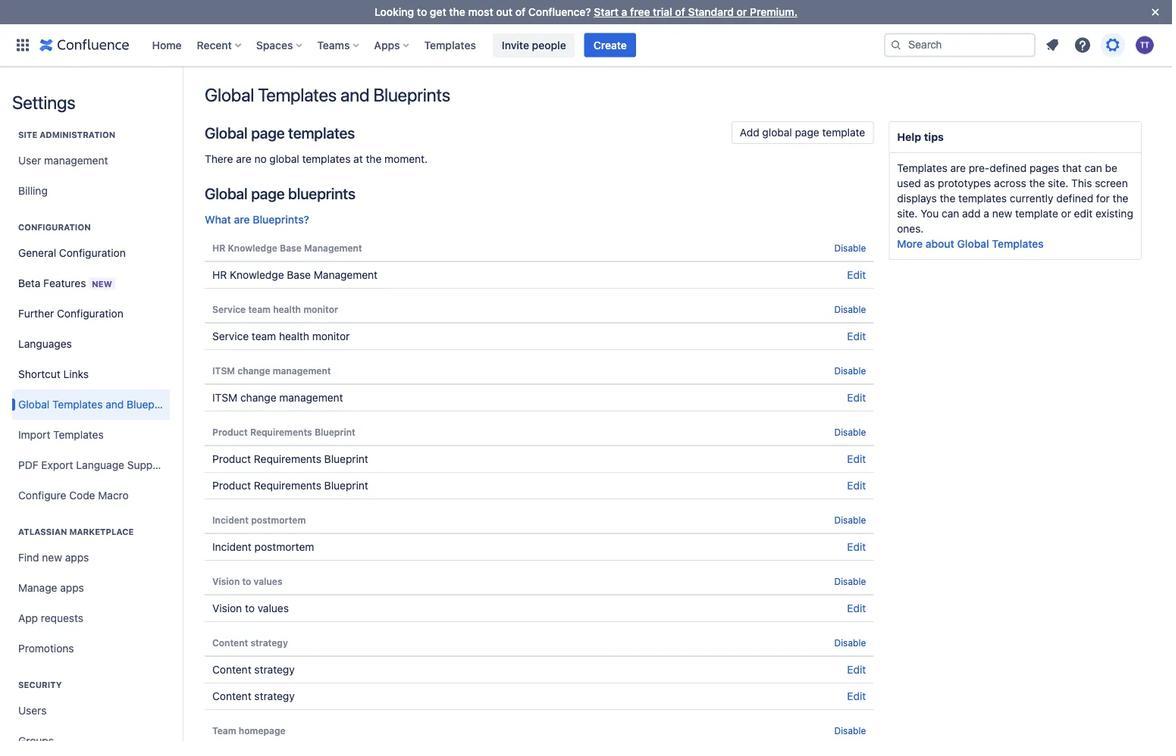 Task type: describe. For each thing, give the bounding box(es) containing it.
edit link for content strategy
[[848, 691, 867, 703]]

home
[[152, 39, 182, 51]]

import templates
[[18, 429, 104, 442]]

change for edit
[[240, 392, 277, 404]]

teams button
[[313, 33, 365, 57]]

existing
[[1096, 207, 1134, 220]]

recent
[[197, 39, 232, 51]]

looking to get the most out of confluence? start a free trial of standard or premium.
[[375, 6, 798, 18]]

general configuration link
[[12, 238, 170, 269]]

0 vertical spatial and
[[341, 84, 370, 105]]

marketplace
[[69, 528, 134, 537]]

the right at
[[366, 153, 382, 165]]

trial
[[653, 6, 673, 18]]

most
[[468, 6, 494, 18]]

3 product from the top
[[212, 480, 251, 492]]

1 vertical spatial global
[[270, 153, 299, 165]]

edit for vision to values
[[848, 603, 867, 615]]

requirements for product requirements blueprint edit link
[[254, 480, 322, 492]]

find new apps link
[[12, 543, 170, 574]]

settings
[[12, 92, 75, 113]]

management for disable
[[273, 366, 331, 376]]

global inside configuration group
[[18, 399, 49, 411]]

spaces
[[256, 39, 293, 51]]

help icon image
[[1074, 36, 1092, 54]]

0 horizontal spatial template
[[823, 126, 866, 139]]

0 vertical spatial templates
[[288, 124, 355, 141]]

the right get at the top of the page
[[449, 6, 466, 18]]

itsm for edit
[[212, 392, 238, 404]]

general
[[18, 247, 56, 259]]

at
[[354, 153, 363, 165]]

add global page template
[[740, 126, 866, 139]]

pdf export language support
[[18, 459, 167, 472]]

are for what
[[234, 214, 250, 226]]

strategy for 8th edit link from the top
[[254, 664, 295, 677]]

1 horizontal spatial global
[[763, 126, 793, 139]]

monitor for disable
[[304, 304, 338, 315]]

global element
[[9, 24, 882, 66]]

templates down links
[[52, 399, 103, 411]]

edit link for product requirements blueprint
[[848, 480, 867, 492]]

pages
[[1030, 162, 1060, 174]]

free
[[630, 6, 651, 18]]

hr knowledge base management for edit
[[212, 269, 378, 281]]

0 vertical spatial can
[[1085, 162, 1103, 174]]

about
[[926, 238, 955, 250]]

templates down currently
[[993, 238, 1044, 250]]

1 horizontal spatial site.
[[1049, 177, 1069, 190]]

displays
[[898, 192, 937, 205]]

1 vertical spatial templates
[[302, 153, 351, 165]]

configure code macro link
[[12, 481, 170, 511]]

are for there
[[236, 153, 252, 165]]

start a free trial of standard or premium. link
[[594, 6, 798, 18]]

used
[[898, 177, 922, 190]]

templates are pre-defined pages that can be used as prototypes across the site. this screen displays the templates currently defined for the site. you can add a new template or edit existing ones. more about global templates
[[898, 162, 1134, 250]]

edit for itsm change management
[[848, 392, 867, 404]]

edit link for incident postmortem
[[848, 541, 867, 554]]

incident for edit
[[212, 541, 252, 554]]

add
[[740, 126, 760, 139]]

global up what
[[205, 184, 248, 202]]

there are no global templates at the moment.
[[205, 153, 428, 165]]

4 edit from the top
[[848, 453, 867, 466]]

to for edit
[[245, 603, 255, 615]]

shortcut links link
[[12, 360, 170, 390]]

new inside templates are pre-defined pages that can be used as prototypes across the site. this screen displays the templates currently defined for the site. you can add a new template or edit existing ones. more about global templates
[[993, 207, 1013, 220]]

manage apps
[[18, 582, 84, 595]]

pre-
[[969, 162, 990, 174]]

search image
[[891, 39, 903, 51]]

templates link
[[420, 33, 481, 57]]

and inside configuration group
[[106, 399, 124, 411]]

currently
[[1010, 192, 1054, 205]]

management inside the site administration group
[[44, 154, 108, 167]]

disable link for product requirements blueprint
[[835, 427, 867, 438]]

management for disable
[[304, 243, 362, 253]]

templates inside templates are pre-defined pages that can be used as prototypes across the site. this screen displays the templates currently defined for the site. you can add a new template or edit existing ones. more about global templates
[[959, 192, 1008, 205]]

vision for disable
[[212, 577, 240, 587]]

values for disable
[[254, 577, 283, 587]]

blueprint for fourth edit link from the top of the page
[[324, 453, 369, 466]]

health for disable
[[273, 304, 301, 315]]

disable for team homepage
[[835, 726, 867, 737]]

configure code macro
[[18, 490, 129, 502]]

apps button
[[370, 33, 415, 57]]

apps
[[374, 39, 400, 51]]

the up existing
[[1113, 192, 1129, 205]]

app
[[18, 613, 38, 625]]

invite people button
[[493, 33, 576, 57]]

or inside templates are pre-defined pages that can be used as prototypes across the site. this screen displays the templates currently defined for the site. you can add a new template or edit existing ones. more about global templates
[[1062, 207, 1072, 220]]

to for disable
[[242, 577, 251, 587]]

disable link for vision to values
[[835, 577, 867, 587]]

atlassian marketplace group
[[12, 511, 170, 669]]

edit for incident postmortem
[[848, 541, 867, 554]]

vision for edit
[[212, 603, 242, 615]]

hr for disable
[[212, 243, 226, 253]]

site
[[18, 130, 37, 140]]

management for edit
[[314, 269, 378, 281]]

base for disable
[[280, 243, 302, 253]]

import
[[18, 429, 50, 442]]

homepage
[[239, 726, 286, 737]]

requests
[[41, 613, 83, 625]]

product requirements blueprint for product requirements blueprint edit link
[[212, 480, 369, 492]]

incident postmortem for edit
[[212, 541, 314, 554]]

postmortem for edit
[[255, 541, 314, 554]]

languages link
[[12, 329, 170, 360]]

disable link for hr knowledge base management
[[835, 243, 867, 253]]

links
[[63, 368, 89, 381]]

edit for content strategy
[[848, 691, 867, 703]]

disable link for service team health monitor
[[835, 304, 867, 315]]

disable link for incident postmortem
[[835, 515, 867, 526]]

content strategy for edit link associated with content strategy
[[212, 691, 295, 703]]

further configuration
[[18, 308, 124, 320]]

service for edit
[[212, 330, 249, 343]]

edit link for service team health monitor
[[848, 330, 867, 343]]

ones.
[[898, 223, 924, 235]]

disable for product requirements blueprint
[[835, 427, 867, 438]]

page for templates
[[251, 124, 285, 141]]

standard
[[688, 6, 734, 18]]

team for disable
[[248, 304, 271, 315]]

import templates link
[[12, 420, 170, 451]]

disable for hr knowledge base management
[[835, 243, 867, 253]]

0 vertical spatial apps
[[65, 552, 89, 564]]

appswitcher icon image
[[14, 36, 32, 54]]

4 edit link from the top
[[848, 453, 867, 466]]

beta
[[18, 277, 41, 289]]

billing link
[[12, 176, 170, 206]]

postmortem for disable
[[251, 515, 306, 526]]

confluence?
[[529, 6, 591, 18]]

1 product from the top
[[212, 427, 248, 438]]

get
[[430, 6, 447, 18]]

site administration
[[18, 130, 115, 140]]

export
[[41, 459, 73, 472]]

team for edit
[[252, 330, 276, 343]]

home link
[[148, 33, 186, 57]]

disable link for itsm change management
[[835, 366, 867, 376]]

global right collapse sidebar image
[[205, 84, 254, 105]]

create
[[594, 39, 627, 51]]

users
[[18, 705, 47, 718]]

security
[[18, 681, 62, 691]]

hr for edit
[[212, 269, 227, 281]]

product requirements blueprint for product requirements blueprint disable link
[[212, 427, 356, 438]]

features
[[43, 277, 86, 289]]

service team health monitor for edit
[[212, 330, 350, 343]]

create link
[[585, 33, 636, 57]]

user management
[[18, 154, 108, 167]]

there
[[205, 153, 233, 165]]

itsm change management for edit
[[212, 392, 343, 404]]

0 horizontal spatial can
[[942, 207, 960, 220]]

content for disable link related to content strategy
[[212, 638, 248, 649]]

vision to values for edit
[[212, 603, 289, 615]]

manage apps link
[[12, 574, 170, 604]]

edit link for itsm change management
[[848, 392, 867, 404]]

macro
[[98, 490, 129, 502]]

support
[[127, 459, 167, 472]]

0 horizontal spatial a
[[622, 6, 628, 18]]

team
[[212, 726, 236, 737]]

1 horizontal spatial blueprints
[[374, 84, 451, 105]]

as
[[924, 177, 936, 190]]

for
[[1097, 192, 1110, 205]]

the up currently
[[1030, 177, 1046, 190]]

0 vertical spatial to
[[417, 6, 427, 18]]

template inside templates are pre-defined pages that can be used as prototypes across the site. this screen displays the templates currently defined for the site. you can add a new template or edit existing ones. more about global templates
[[1016, 207, 1059, 220]]

content strategy for disable link related to content strategy
[[212, 638, 288, 649]]

itsm for disable
[[212, 366, 235, 376]]



Task type: vqa. For each thing, say whether or not it's contained in the screenshot.


Task type: locate. For each thing, give the bounding box(es) containing it.
site. up ones.
[[898, 207, 918, 220]]

defined
[[990, 162, 1027, 174], [1057, 192, 1094, 205]]

1 incident postmortem from the top
[[212, 515, 306, 526]]

templates up pdf export language support 'link'
[[53, 429, 104, 442]]

5 edit from the top
[[848, 480, 867, 492]]

1 service from the top
[[212, 304, 246, 315]]

2 vertical spatial management
[[279, 392, 343, 404]]

0 vertical spatial postmortem
[[251, 515, 306, 526]]

2 content strategy from the top
[[212, 664, 295, 677]]

1 horizontal spatial of
[[675, 6, 686, 18]]

or
[[737, 6, 748, 18], [1062, 207, 1072, 220]]

2 vision from the top
[[212, 603, 242, 615]]

settings icon image
[[1105, 36, 1123, 54]]

1 vision to values from the top
[[212, 577, 283, 587]]

2 vertical spatial content
[[212, 691, 252, 703]]

disable link for content strategy
[[835, 638, 867, 649]]

global templates and blueprints down the "shortcut links" link
[[18, 399, 176, 411]]

out
[[496, 6, 513, 18]]

values
[[254, 577, 283, 587], [258, 603, 289, 615]]

0 vertical spatial vision
[[212, 577, 240, 587]]

1 vertical spatial postmortem
[[255, 541, 314, 554]]

global templates and blueprints inside global templates and blueprints link
[[18, 399, 176, 411]]

1 horizontal spatial new
[[993, 207, 1013, 220]]

blueprints up support
[[127, 399, 176, 411]]

global
[[205, 84, 254, 105], [205, 124, 248, 141], [205, 184, 248, 202], [958, 238, 990, 250], [18, 399, 49, 411]]

1 vertical spatial product requirements blueprint
[[212, 453, 369, 466]]

templates left at
[[302, 153, 351, 165]]

1 vertical spatial defined
[[1057, 192, 1094, 205]]

1 vertical spatial management
[[314, 269, 378, 281]]

configuration up general
[[18, 223, 91, 233]]

1 vertical spatial itsm change management
[[212, 392, 343, 404]]

knowledge for disable
[[228, 243, 278, 253]]

global up there
[[205, 124, 248, 141]]

confluence image
[[39, 36, 129, 54], [39, 36, 129, 54]]

5 disable link from the top
[[835, 515, 867, 526]]

global
[[763, 126, 793, 139], [270, 153, 299, 165]]

promotions
[[18, 643, 74, 655]]

edit for hr knowledge base management
[[848, 269, 867, 281]]

6 edit link from the top
[[848, 541, 867, 554]]

templates up there are no global templates at the moment.
[[288, 124, 355, 141]]

8 disable from the top
[[835, 726, 867, 737]]

close image
[[1147, 3, 1165, 21]]

1 vertical spatial service team health monitor
[[212, 330, 350, 343]]

1 service team health monitor from the top
[[212, 304, 338, 315]]

disable for content strategy
[[835, 638, 867, 649]]

incident for disable
[[212, 515, 249, 526]]

a inside templates are pre-defined pages that can be used as prototypes across the site. this screen displays the templates currently defined for the site. you can add a new template or edit existing ones. more about global templates
[[984, 207, 990, 220]]

8 disable link from the top
[[835, 726, 867, 737]]

1 vertical spatial service
[[212, 330, 249, 343]]

3 edit from the top
[[848, 392, 867, 404]]

product requirements blueprint for fourth edit link from the top of the page
[[212, 453, 369, 466]]

page up what are blueprints?
[[251, 184, 285, 202]]

templates
[[288, 124, 355, 141], [302, 153, 351, 165], [959, 192, 1008, 205]]

9 edit from the top
[[848, 691, 867, 703]]

0 vertical spatial itsm change management
[[212, 366, 331, 376]]

invite
[[502, 39, 530, 51]]

0 vertical spatial health
[[273, 304, 301, 315]]

0 vertical spatial content strategy
[[212, 638, 288, 649]]

1 vertical spatial apps
[[60, 582, 84, 595]]

templates inside global element
[[424, 39, 476, 51]]

configuration for further
[[57, 308, 124, 320]]

or right standard
[[737, 6, 748, 18]]

are inside templates are pre-defined pages that can be used as prototypes across the site. this screen displays the templates currently defined for the site. you can add a new template or edit existing ones. more about global templates
[[951, 162, 966, 174]]

edit for service team health monitor
[[848, 330, 867, 343]]

2 content from the top
[[212, 664, 252, 677]]

vision to values for disable
[[212, 577, 283, 587]]

1 vertical spatial new
[[42, 552, 62, 564]]

2 vertical spatial to
[[245, 603, 255, 615]]

are inside button
[[234, 214, 250, 226]]

3 edit link from the top
[[848, 392, 867, 404]]

a left the free
[[622, 6, 628, 18]]

templates up as
[[898, 162, 948, 174]]

templates down get at the top of the page
[[424, 39, 476, 51]]

edit for product requirements blueprint
[[848, 480, 867, 492]]

1 content strategy from the top
[[212, 638, 288, 649]]

0 vertical spatial management
[[304, 243, 362, 253]]

1 horizontal spatial can
[[1085, 162, 1103, 174]]

1 hr from the top
[[212, 243, 226, 253]]

0 horizontal spatial or
[[737, 6, 748, 18]]

atlassian marketplace
[[18, 528, 134, 537]]

site. down pages
[[1049, 177, 1069, 190]]

find
[[18, 552, 39, 564]]

1 vertical spatial and
[[106, 399, 124, 411]]

base for edit
[[287, 269, 311, 281]]

help
[[898, 131, 922, 143]]

global down add
[[958, 238, 990, 250]]

are right what
[[234, 214, 250, 226]]

pdf export language support link
[[12, 451, 170, 481]]

5 edit link from the top
[[848, 480, 867, 492]]

0 vertical spatial team
[[248, 304, 271, 315]]

3 product requirements blueprint from the top
[[212, 480, 369, 492]]

management
[[304, 243, 362, 253], [314, 269, 378, 281]]

3 content strategy from the top
[[212, 691, 295, 703]]

1 vertical spatial to
[[242, 577, 251, 587]]

defined down this
[[1057, 192, 1094, 205]]

2 hr from the top
[[212, 269, 227, 281]]

more
[[898, 238, 923, 250]]

2 vertical spatial blueprint
[[324, 480, 369, 492]]

add
[[963, 207, 981, 220]]

tips
[[925, 131, 944, 143]]

0 vertical spatial global
[[763, 126, 793, 139]]

2 service from the top
[[212, 330, 249, 343]]

1 vertical spatial requirements
[[254, 453, 322, 466]]

can right you
[[942, 207, 960, 220]]

Search field
[[885, 33, 1036, 57]]

1 vertical spatial incident
[[212, 541, 252, 554]]

1 vertical spatial blueprint
[[324, 453, 369, 466]]

2 vertical spatial configuration
[[57, 308, 124, 320]]

help tips
[[898, 131, 944, 143]]

banner containing home
[[0, 24, 1173, 67]]

1 content from the top
[[212, 638, 248, 649]]

1 vertical spatial change
[[240, 392, 277, 404]]

of right out
[[516, 6, 526, 18]]

1 itsm from the top
[[212, 366, 235, 376]]

3 disable from the top
[[835, 366, 867, 376]]

health for edit
[[279, 330, 309, 343]]

of right trial
[[675, 6, 686, 18]]

1 vertical spatial knowledge
[[230, 269, 284, 281]]

0 vertical spatial incident
[[212, 515, 249, 526]]

site administration group
[[12, 114, 170, 211]]

blueprints
[[374, 84, 451, 105], [127, 399, 176, 411]]

1 vertical spatial itsm
[[212, 392, 238, 404]]

1 vertical spatial a
[[984, 207, 990, 220]]

template left help
[[823, 126, 866, 139]]

1 vertical spatial content
[[212, 664, 252, 677]]

further configuration link
[[12, 299, 170, 329]]

configuration for general
[[59, 247, 126, 259]]

configuration up languages link
[[57, 308, 124, 320]]

4 disable link from the top
[[835, 427, 867, 438]]

2 incident postmortem from the top
[[212, 541, 314, 554]]

find new apps
[[18, 552, 89, 564]]

0 vertical spatial blueprints
[[374, 84, 451, 105]]

2 product requirements blueprint from the top
[[212, 453, 369, 466]]

manage
[[18, 582, 57, 595]]

1 vertical spatial template
[[1016, 207, 1059, 220]]

1 vertical spatial site.
[[898, 207, 918, 220]]

incident
[[212, 515, 249, 526], [212, 541, 252, 554]]

2 vertical spatial product requirements blueprint
[[212, 480, 369, 492]]

2 disable from the top
[[835, 304, 867, 315]]

edit
[[1075, 207, 1093, 220]]

disable for incident postmortem
[[835, 515, 867, 526]]

1 edit from the top
[[848, 269, 867, 281]]

atlassian
[[18, 528, 67, 537]]

0 horizontal spatial blueprints
[[127, 399, 176, 411]]

users link
[[12, 696, 170, 727]]

global up import
[[18, 399, 49, 411]]

2 vertical spatial requirements
[[254, 480, 322, 492]]

1 disable link from the top
[[835, 243, 867, 253]]

blueprints down apps popup button
[[374, 84, 451, 105]]

configuration up the new
[[59, 247, 126, 259]]

disable
[[835, 243, 867, 253], [835, 304, 867, 315], [835, 366, 867, 376], [835, 427, 867, 438], [835, 515, 867, 526], [835, 577, 867, 587], [835, 638, 867, 649], [835, 726, 867, 737]]

page for blueprints
[[251, 184, 285, 202]]

team homepage
[[212, 726, 286, 737]]

1 vertical spatial incident postmortem
[[212, 541, 314, 554]]

1 vertical spatial monitor
[[312, 330, 350, 343]]

notification icon image
[[1044, 36, 1062, 54]]

premium.
[[750, 6, 798, 18]]

templates up global page templates
[[258, 84, 337, 105]]

invite people
[[502, 39, 566, 51]]

strategy
[[251, 638, 288, 649], [254, 664, 295, 677], [254, 691, 295, 703]]

2 vertical spatial strategy
[[254, 691, 295, 703]]

0 vertical spatial management
[[44, 154, 108, 167]]

0 horizontal spatial and
[[106, 399, 124, 411]]

shortcut
[[18, 368, 61, 381]]

0 vertical spatial site.
[[1049, 177, 1069, 190]]

apps inside "link"
[[60, 582, 84, 595]]

strategy for edit link associated with content strategy
[[254, 691, 295, 703]]

2 vision to values from the top
[[212, 603, 289, 615]]

1 vertical spatial or
[[1062, 207, 1072, 220]]

0 vertical spatial service
[[212, 304, 246, 315]]

1 horizontal spatial a
[[984, 207, 990, 220]]

postmortem
[[251, 515, 306, 526], [255, 541, 314, 554]]

knowledge for edit
[[230, 269, 284, 281]]

0 vertical spatial global templates and blueprints
[[205, 84, 451, 105]]

the down prototypes
[[940, 192, 956, 205]]

what are blueprints?
[[205, 214, 309, 226]]

6 disable from the top
[[835, 577, 867, 587]]

1 disable from the top
[[835, 243, 867, 253]]

your profile and preferences image
[[1136, 36, 1155, 54]]

0 vertical spatial blueprint
[[315, 427, 356, 438]]

0 vertical spatial change
[[238, 366, 270, 376]]

0 vertical spatial requirements
[[250, 427, 312, 438]]

1 vertical spatial team
[[252, 330, 276, 343]]

disable link
[[835, 243, 867, 253], [835, 304, 867, 315], [835, 366, 867, 376], [835, 427, 867, 438], [835, 515, 867, 526], [835, 577, 867, 587], [835, 638, 867, 649], [835, 726, 867, 737]]

requirements
[[250, 427, 312, 438], [254, 453, 322, 466], [254, 480, 322, 492]]

content
[[212, 638, 248, 649], [212, 664, 252, 677], [212, 691, 252, 703]]

7 edit from the top
[[848, 603, 867, 615]]

0 vertical spatial content
[[212, 638, 248, 649]]

itsm change management
[[212, 366, 331, 376], [212, 392, 343, 404]]

across
[[995, 177, 1027, 190]]

are for templates
[[951, 162, 966, 174]]

2 itsm change management from the top
[[212, 392, 343, 404]]

prototypes
[[938, 177, 992, 190]]

incident postmortem for disable
[[212, 515, 306, 526]]

2 vertical spatial content strategy
[[212, 691, 295, 703]]

spaces button
[[252, 33, 308, 57]]

service for disable
[[212, 304, 246, 315]]

disable for vision to values
[[835, 577, 867, 587]]

1 vertical spatial hr
[[212, 269, 227, 281]]

content for 8th edit link from the top
[[212, 664, 252, 677]]

blueprint for product requirements blueprint disable link
[[315, 427, 356, 438]]

service team health monitor for disable
[[212, 304, 338, 315]]

2 vertical spatial product
[[212, 480, 251, 492]]

that
[[1063, 162, 1082, 174]]

are left no
[[236, 153, 252, 165]]

apps up the requests
[[60, 582, 84, 595]]

disable for itsm change management
[[835, 366, 867, 376]]

and down the "shortcut links" link
[[106, 399, 124, 411]]

blueprints inside configuration group
[[127, 399, 176, 411]]

1 vertical spatial configuration
[[59, 247, 126, 259]]

page up no
[[251, 124, 285, 141]]

new right find
[[42, 552, 62, 564]]

6 disable link from the top
[[835, 577, 867, 587]]

2 product from the top
[[212, 453, 251, 466]]

0 vertical spatial product
[[212, 427, 248, 438]]

start
[[594, 6, 619, 18]]

to
[[417, 6, 427, 18], [242, 577, 251, 587], [245, 603, 255, 615]]

change for disable
[[238, 366, 270, 376]]

billing
[[18, 185, 48, 197]]

values for edit
[[258, 603, 289, 615]]

requirements for product requirements blueprint disable link
[[250, 427, 312, 438]]

vision to values
[[212, 577, 283, 587], [212, 603, 289, 615]]

templates up add
[[959, 192, 1008, 205]]

edit link
[[848, 269, 867, 281], [848, 330, 867, 343], [848, 392, 867, 404], [848, 453, 867, 466], [848, 480, 867, 492], [848, 541, 867, 554], [848, 603, 867, 615], [848, 664, 867, 677], [848, 691, 867, 703]]

1 vertical spatial base
[[287, 269, 311, 281]]

add global page template link
[[732, 121, 874, 144]]

0 vertical spatial monitor
[[304, 304, 338, 315]]

blueprints
[[288, 184, 356, 202]]

1 vertical spatial product
[[212, 453, 251, 466]]

can left be
[[1085, 162, 1103, 174]]

1 hr knowledge base management from the top
[[212, 243, 362, 253]]

a
[[622, 6, 628, 18], [984, 207, 990, 220]]

hr knowledge base management for disable
[[212, 243, 362, 253]]

0 vertical spatial configuration
[[18, 223, 91, 233]]

site.
[[1049, 177, 1069, 190], [898, 207, 918, 220]]

template down currently
[[1016, 207, 1059, 220]]

new inside atlassian marketplace group
[[42, 552, 62, 564]]

2 edit from the top
[[848, 330, 867, 343]]

2 of from the left
[[675, 6, 686, 18]]

recent button
[[192, 33, 247, 57]]

new
[[92, 279, 112, 289]]

collapse sidebar image
[[165, 74, 199, 105]]

management for edit
[[279, 392, 343, 404]]

4 disable from the top
[[835, 427, 867, 438]]

2 hr knowledge base management from the top
[[212, 269, 378, 281]]

disable link for team homepage
[[835, 726, 867, 737]]

1 horizontal spatial template
[[1016, 207, 1059, 220]]

1 horizontal spatial or
[[1062, 207, 1072, 220]]

blueprint for product requirements blueprint edit link
[[324, 480, 369, 492]]

0 vertical spatial values
[[254, 577, 283, 587]]

defined up across
[[990, 162, 1027, 174]]

blueprints?
[[253, 214, 309, 226]]

0 horizontal spatial site.
[[898, 207, 918, 220]]

product requirements blueprint
[[212, 427, 356, 438], [212, 453, 369, 466], [212, 480, 369, 492]]

requirements for fourth edit link from the top of the page
[[254, 453, 322, 466]]

1 vertical spatial blueprints
[[127, 399, 176, 411]]

1 vision from the top
[[212, 577, 240, 587]]

monitor for edit
[[312, 330, 350, 343]]

0 vertical spatial hr
[[212, 243, 226, 253]]

7 disable link from the top
[[835, 638, 867, 649]]

0 horizontal spatial defined
[[990, 162, 1027, 174]]

0 horizontal spatial global templates and blueprints
[[18, 399, 176, 411]]

app requests
[[18, 613, 83, 625]]

3 disable link from the top
[[835, 366, 867, 376]]

8 edit from the top
[[848, 664, 867, 677]]

languages
[[18, 338, 72, 350]]

security group
[[12, 665, 170, 742]]

2 incident from the top
[[212, 541, 252, 554]]

1 vertical spatial vision
[[212, 603, 242, 615]]

beta features new
[[18, 277, 112, 289]]

content strategy for 8th edit link from the top
[[212, 664, 295, 677]]

2 disable link from the top
[[835, 304, 867, 315]]

page inside the add global page template link
[[795, 126, 820, 139]]

user management link
[[12, 146, 170, 176]]

7 edit link from the top
[[848, 603, 867, 615]]

a right add
[[984, 207, 990, 220]]

banner
[[0, 24, 1173, 67]]

edit link for vision to values
[[848, 603, 867, 615]]

0 vertical spatial template
[[823, 126, 866, 139]]

1 vertical spatial content strategy
[[212, 664, 295, 677]]

1 of from the left
[[516, 6, 526, 18]]

looking
[[375, 6, 414, 18]]

global right no
[[270, 153, 299, 165]]

0 vertical spatial defined
[[990, 162, 1027, 174]]

global right add
[[763, 126, 793, 139]]

global page blueprints
[[205, 184, 356, 202]]

8 edit link from the top
[[848, 664, 867, 677]]

3 content from the top
[[212, 691, 252, 703]]

0 vertical spatial service team health monitor
[[212, 304, 338, 315]]

7 disable from the top
[[835, 638, 867, 649]]

configuration group
[[12, 206, 176, 516]]

page right add
[[795, 126, 820, 139]]

1 incident from the top
[[212, 515, 249, 526]]

new
[[993, 207, 1013, 220], [42, 552, 62, 564]]

moment.
[[385, 153, 428, 165]]

configuration
[[18, 223, 91, 233], [59, 247, 126, 259], [57, 308, 124, 320]]

0 vertical spatial or
[[737, 6, 748, 18]]

teams
[[317, 39, 350, 51]]

2 service team health monitor from the top
[[212, 330, 350, 343]]

1 horizontal spatial defined
[[1057, 192, 1094, 205]]

0 vertical spatial strategy
[[251, 638, 288, 649]]

edit link for hr knowledge base management
[[848, 269, 867, 281]]

apps down atlassian marketplace
[[65, 552, 89, 564]]

2 edit link from the top
[[848, 330, 867, 343]]

global templates and blueprints link
[[12, 390, 176, 420]]

promotions link
[[12, 634, 170, 665]]

1 vertical spatial strategy
[[254, 664, 295, 677]]

1 product requirements blueprint from the top
[[212, 427, 356, 438]]

5 disable from the top
[[835, 515, 867, 526]]

and down teams 'dropdown button'
[[341, 84, 370, 105]]

app requests link
[[12, 604, 170, 634]]

1 vertical spatial hr knowledge base management
[[212, 269, 378, 281]]

itsm change management for disable
[[212, 366, 331, 376]]

disable for service team health monitor
[[835, 304, 867, 315]]

1 vertical spatial health
[[279, 330, 309, 343]]

or left edit
[[1062, 207, 1072, 220]]

incident postmortem
[[212, 515, 306, 526], [212, 541, 314, 554]]

global templates and blueprints down teams
[[205, 84, 451, 105]]

0 vertical spatial knowledge
[[228, 243, 278, 253]]

general configuration
[[18, 247, 126, 259]]

what
[[205, 214, 231, 226]]

1 vertical spatial values
[[258, 603, 289, 615]]

are up prototypes
[[951, 162, 966, 174]]

6 edit from the top
[[848, 541, 867, 554]]

2 itsm from the top
[[212, 392, 238, 404]]

new right add
[[993, 207, 1013, 220]]

hr knowledge base management
[[212, 243, 362, 253], [212, 269, 378, 281]]

1 itsm change management from the top
[[212, 366, 331, 376]]

strategy for disable link related to content strategy
[[251, 638, 288, 649]]

content for edit link associated with content strategy
[[212, 691, 252, 703]]

edit
[[848, 269, 867, 281], [848, 330, 867, 343], [848, 392, 867, 404], [848, 453, 867, 466], [848, 480, 867, 492], [848, 541, 867, 554], [848, 603, 867, 615], [848, 664, 867, 677], [848, 691, 867, 703]]

pdf
[[18, 459, 38, 472]]

9 edit link from the top
[[848, 691, 867, 703]]

0 vertical spatial vision to values
[[212, 577, 283, 587]]

global inside templates are pre-defined pages that can be used as prototypes across the site. this screen displays the templates currently defined for the site. you can add a new template or edit existing ones. more about global templates
[[958, 238, 990, 250]]

more about global templates button
[[898, 237, 1044, 252]]

1 edit link from the top
[[848, 269, 867, 281]]

0 vertical spatial itsm
[[212, 366, 235, 376]]

no
[[254, 153, 267, 165]]



